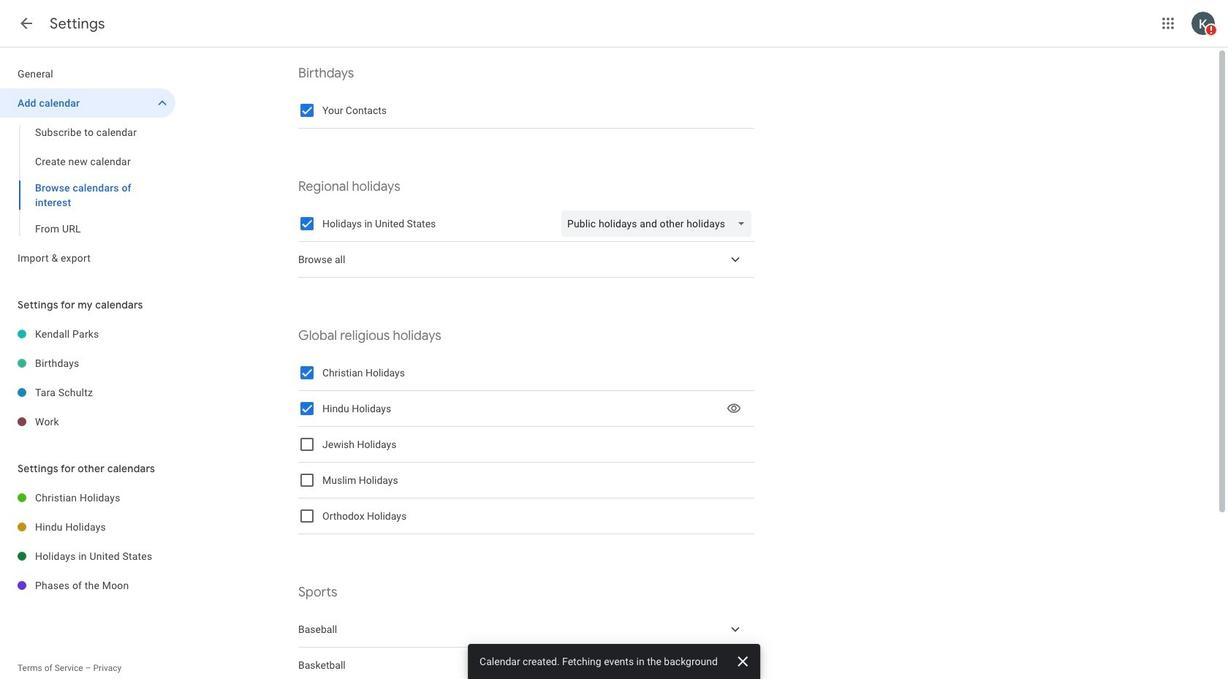 Task type: describe. For each thing, give the bounding box(es) containing it.
1 tree item from the top
[[298, 242, 755, 278]]

go back image
[[18, 15, 35, 32]]

phases of the moon tree item
[[0, 571, 176, 600]]

kendall parks tree item
[[0, 320, 176, 349]]

2 tree item from the top
[[298, 612, 755, 648]]

work tree item
[[0, 407, 176, 437]]

tara schultz tree item
[[0, 378, 176, 407]]

holidays in united states tree item
[[0, 542, 176, 571]]



Task type: locate. For each thing, give the bounding box(es) containing it.
add calendar tree item
[[0, 88, 176, 118]]

1 vertical spatial tree item
[[298, 612, 755, 648]]

3 tree from the top
[[0, 483, 176, 600]]

2 vertical spatial tree
[[0, 483, 176, 600]]

None field
[[562, 211, 758, 237]]

hindu holidays tree item
[[0, 513, 176, 542]]

1 tree from the top
[[0, 59, 176, 273]]

1 vertical spatial tree
[[0, 320, 176, 437]]

0 vertical spatial tree
[[0, 59, 176, 273]]

christian holidays tree item
[[0, 483, 176, 513]]

heading
[[50, 15, 105, 33]]

2 tree from the top
[[0, 320, 176, 437]]

tree item
[[298, 242, 755, 278], [298, 612, 755, 648]]

group
[[0, 118, 176, 244]]

tree
[[0, 59, 176, 273], [0, 320, 176, 437], [0, 483, 176, 600]]

birthdays tree item
[[0, 349, 176, 378]]

0 vertical spatial tree item
[[298, 242, 755, 278]]



Task type: vqa. For each thing, say whether or not it's contained in the screenshot.
Hindu Holidays "Tree Item"
yes



